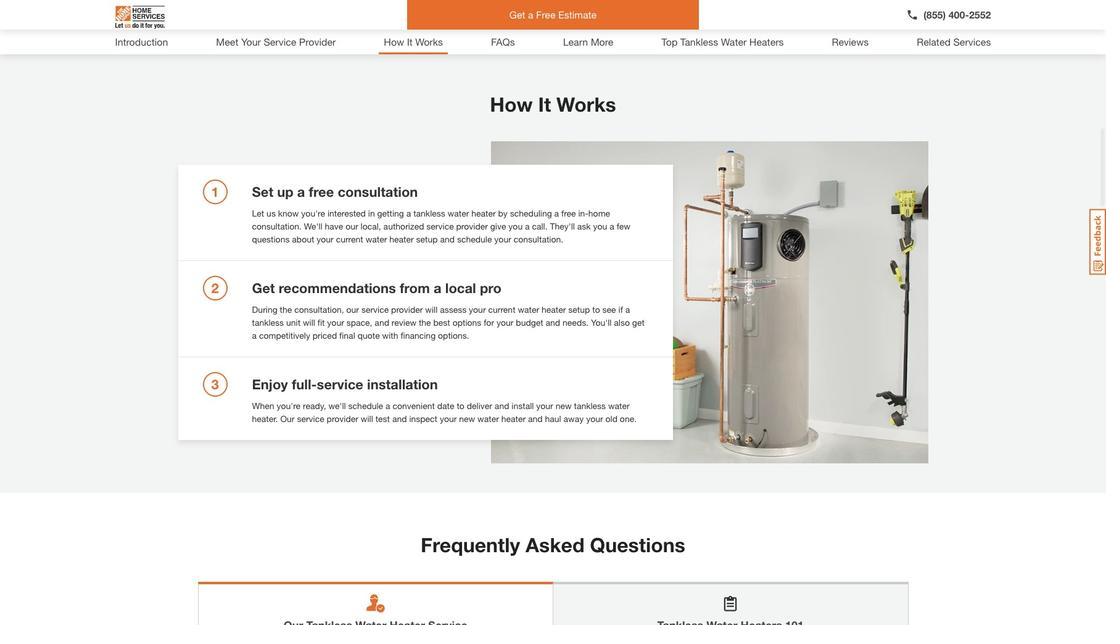 Task type: vqa. For each thing, say whether or not it's contained in the screenshot.
Insulation, Metric popup button
no



Task type: locate. For each thing, give the bounding box(es) containing it.
free inside let us know you're interested in getting a tankless water heater by scheduling a free in-home consultation. we'll have our local, authorized service provider give you a call. they'll ask you a few questions about your current water heater setup and schedule your consultation.
[[561, 208, 576, 218]]

2 you from the left
[[593, 221, 607, 231]]

new
[[556, 400, 572, 411], [459, 413, 475, 424]]

1 vertical spatial current
[[488, 304, 516, 315]]

schedule down give
[[457, 234, 492, 244]]

1 vertical spatial free
[[561, 208, 576, 218]]

1 horizontal spatial setup
[[568, 304, 590, 315]]

our
[[346, 221, 358, 231], [346, 304, 359, 315]]

california delta image and logo image
[[178, 0, 499, 23]]

water down local,
[[366, 234, 387, 244]]

ready,
[[303, 400, 326, 411]]

you right give
[[509, 221, 523, 231]]

service right 'authorized'
[[427, 221, 454, 231]]

free
[[309, 184, 334, 200], [561, 208, 576, 218]]

enjoy full-service installation
[[252, 376, 438, 392]]

0 horizontal spatial get
[[252, 280, 275, 296]]

1 vertical spatial how it works
[[490, 93, 616, 116]]

will left test
[[361, 413, 373, 424]]

with
[[382, 330, 398, 341]]

questions
[[590, 533, 685, 557]]

your
[[241, 36, 261, 48]]

and left install
[[495, 400, 509, 411]]

0 vertical spatial free
[[309, 184, 334, 200]]

introduction
[[115, 36, 168, 48]]

get left free
[[510, 9, 525, 20]]

the
[[280, 304, 292, 315], [419, 317, 431, 328]]

0 vertical spatial it
[[407, 36, 413, 48]]

0 horizontal spatial you're
[[277, 400, 301, 411]]

priced
[[313, 330, 337, 341]]

heater inside when you're ready, we'll schedule a convenient date to deliver and install your new tankless water heater. our service provider will test and inspect your new water heater and haul away your old one.
[[501, 413, 526, 424]]

1 horizontal spatial will
[[361, 413, 373, 424]]

current up "for"
[[488, 304, 516, 315]]

will
[[425, 304, 438, 315], [303, 317, 315, 328], [361, 413, 373, 424]]

few
[[617, 221, 631, 231]]

get a free estimate button
[[407, 0, 699, 30]]

your up haul
[[536, 400, 553, 411]]

to left see at the right of page
[[592, 304, 600, 315]]

to right date
[[457, 400, 465, 411]]

let us know you're interested in getting a tankless water heater by scheduling a free in-home consultation. we'll have our local, authorized service provider give you a call. they'll ask you a few questions about your current water heater setup and schedule your consultation.
[[252, 208, 631, 244]]

water up old
[[608, 400, 630, 411]]

service inside let us know you're interested in getting a tankless water heater by scheduling a free in-home consultation. we'll have our local, authorized service provider give you a call. they'll ask you a few questions about your current water heater setup and schedule your consultation.
[[427, 221, 454, 231]]

tankless up 'authorized'
[[413, 208, 445, 218]]

free up interested
[[309, 184, 334, 200]]

questions
[[252, 234, 290, 244]]

setup inside during the consultation, our service provider will assess your current water heater setup to see if a tankless unit will fit your space, and review the best options for your budget and needs. you'll also get a competitively priced final quote with financing options.
[[568, 304, 590, 315]]

our
[[280, 413, 295, 424]]

heater up needs.
[[542, 304, 566, 315]]

0 vertical spatial our
[[346, 221, 358, 231]]

you down home
[[593, 221, 607, 231]]

1 horizontal spatial tankless
[[413, 208, 445, 218]]

get recommendations from a local pro
[[252, 280, 502, 296]]

faqs
[[491, 36, 515, 48]]

let
[[252, 208, 264, 218]]

consultation. down call.
[[514, 234, 563, 244]]

provider
[[456, 221, 488, 231], [391, 304, 423, 315], [327, 413, 358, 424]]

budget
[[516, 317, 543, 328]]

have
[[325, 221, 343, 231]]

0 vertical spatial setup
[[416, 234, 438, 244]]

a down during
[[252, 330, 257, 341]]

service
[[427, 221, 454, 231], [361, 304, 389, 315], [317, 376, 363, 392], [297, 413, 324, 424]]

options
[[453, 317, 481, 328]]

you're up the we'll
[[301, 208, 325, 218]]

free up they'll
[[561, 208, 576, 218]]

setup up needs.
[[568, 304, 590, 315]]

0 horizontal spatial setup
[[416, 234, 438, 244]]

you'll
[[591, 317, 612, 328]]

your down have
[[317, 234, 334, 244]]

your up options
[[469, 304, 486, 315]]

0 horizontal spatial provider
[[327, 413, 358, 424]]

a inside button
[[528, 9, 533, 20]]

a up 'authorized'
[[406, 208, 411, 218]]

1 horizontal spatial free
[[561, 208, 576, 218]]

2 vertical spatial provider
[[327, 413, 358, 424]]

our inside let us know you're interested in getting a tankless water heater by scheduling a free in-home consultation. we'll have our local, authorized service provider give you a call. they'll ask you a few questions about your current water heater setup and schedule your consultation.
[[346, 221, 358, 231]]

0 horizontal spatial consultation.
[[252, 221, 302, 231]]

get up during
[[252, 280, 275, 296]]

0 vertical spatial how it works
[[384, 36, 443, 48]]

2 vertical spatial will
[[361, 413, 373, 424]]

1 horizontal spatial works
[[557, 93, 616, 116]]

1 horizontal spatial to
[[592, 304, 600, 315]]

do it for you logo image
[[115, 1, 164, 34]]

0 vertical spatial new
[[556, 400, 572, 411]]

your down give
[[494, 234, 511, 244]]

the up unit
[[280, 304, 292, 315]]

1 vertical spatial tankless
[[252, 317, 284, 328]]

2 horizontal spatial tankless
[[574, 400, 606, 411]]

our down interested
[[346, 221, 358, 231]]

consultation. down us
[[252, 221, 302, 231]]

0 horizontal spatial schedule
[[348, 400, 383, 411]]

water down deliver
[[478, 413, 499, 424]]

heater down install
[[501, 413, 526, 424]]

service up "space,"
[[361, 304, 389, 315]]

2 vertical spatial tankless
[[574, 400, 606, 411]]

schedule
[[457, 234, 492, 244], [348, 400, 383, 411]]

0 vertical spatial how
[[384, 36, 404, 48]]

a up test
[[386, 400, 390, 411]]

0 vertical spatial get
[[510, 9, 525, 20]]

tankless inside let us know you're interested in getting a tankless water heater by scheduling a free in-home consultation. we'll have our local, authorized service provider give you a call. they'll ask you a few questions about your current water heater setup and schedule your consultation.
[[413, 208, 445, 218]]

0 horizontal spatial will
[[303, 317, 315, 328]]

1 horizontal spatial how
[[490, 93, 533, 116]]

inspect
[[409, 413, 437, 424]]

1 vertical spatial get
[[252, 280, 275, 296]]

tankless up away
[[574, 400, 606, 411]]

getting
[[377, 208, 404, 218]]

0 horizontal spatial to
[[457, 400, 465, 411]]

1 horizontal spatial current
[[488, 304, 516, 315]]

2
[[211, 280, 219, 296]]

our up "space,"
[[346, 304, 359, 315]]

1 horizontal spatial get
[[510, 9, 525, 20]]

0 horizontal spatial free
[[309, 184, 334, 200]]

to inside during the consultation, our service provider will assess your current water heater setup to see if a tankless unit will fit your space, and review the best options for your budget and needs. you'll also get a competitively priced final quote with financing options.
[[592, 304, 600, 315]]

a left free
[[528, 9, 533, 20]]

service down ready,
[[297, 413, 324, 424]]

1 horizontal spatial you
[[593, 221, 607, 231]]

1 vertical spatial setup
[[568, 304, 590, 315]]

water
[[448, 208, 469, 218], [366, 234, 387, 244], [518, 304, 539, 315], [608, 400, 630, 411], [478, 413, 499, 424]]

water left by
[[448, 208, 469, 218]]

0 horizontal spatial tankless
[[252, 317, 284, 328]]

0 vertical spatial consultation.
[[252, 221, 302, 231]]

1 horizontal spatial you're
[[301, 208, 325, 218]]

1 vertical spatial to
[[457, 400, 465, 411]]

water up budget in the bottom left of the page
[[518, 304, 539, 315]]

and right test
[[392, 413, 407, 424]]

away
[[564, 413, 584, 424]]

you're
[[301, 208, 325, 218], [277, 400, 301, 411]]

to
[[592, 304, 600, 315], [457, 400, 465, 411]]

your right "for"
[[497, 317, 514, 328]]

works
[[415, 36, 443, 48], [557, 93, 616, 116]]

1 vertical spatial will
[[303, 317, 315, 328]]

when
[[252, 400, 274, 411]]

will left fit
[[303, 317, 315, 328]]

1 horizontal spatial consultation.
[[514, 234, 563, 244]]

enjoy
[[252, 376, 288, 392]]

our inside during the consultation, our service provider will assess your current water heater setup to see if a tankless unit will fit your space, and review the best options for your budget and needs. you'll also get a competitively priced final quote with financing options.
[[346, 304, 359, 315]]

your
[[317, 234, 334, 244], [494, 234, 511, 244], [469, 304, 486, 315], [327, 317, 344, 328], [497, 317, 514, 328], [536, 400, 553, 411], [440, 413, 457, 424], [586, 413, 603, 424]]

0 horizontal spatial current
[[336, 234, 363, 244]]

water inside during the consultation, our service provider will assess your current water heater setup to see if a tankless unit will fit your space, and review the best options for your budget and needs. you'll also get a competitively priced final quote with financing options.
[[518, 304, 539, 315]]

1 vertical spatial consultation.
[[514, 234, 563, 244]]

heater down 'authorized'
[[389, 234, 414, 244]]

competitively
[[259, 330, 310, 341]]

it
[[407, 36, 413, 48], [538, 93, 551, 116]]

new up away
[[556, 400, 572, 411]]

tankless inside during the consultation, our service provider will assess your current water heater setup to see if a tankless unit will fit your space, and review the best options for your budget and needs. you'll also get a competitively priced final quote with financing options.
[[252, 317, 284, 328]]

get for get recommendations from a local pro
[[252, 280, 275, 296]]

get inside button
[[510, 9, 525, 20]]

setup
[[416, 234, 438, 244], [568, 304, 590, 315]]

get
[[510, 9, 525, 20], [252, 280, 275, 296]]

will up "best"
[[425, 304, 438, 315]]

tankless down during
[[252, 317, 284, 328]]

0 vertical spatial schedule
[[457, 234, 492, 244]]

1 vertical spatial schedule
[[348, 400, 383, 411]]

a right if
[[625, 304, 630, 315]]

top tankless water heaters
[[662, 36, 784, 48]]

a
[[528, 9, 533, 20], [297, 184, 305, 200], [406, 208, 411, 218], [554, 208, 559, 218], [525, 221, 530, 231], [610, 221, 614, 231], [434, 280, 442, 296], [625, 304, 630, 315], [252, 330, 257, 341], [386, 400, 390, 411]]

a right up
[[297, 184, 305, 200]]

1 vertical spatial new
[[459, 413, 475, 424]]

ask
[[577, 221, 591, 231]]

unit
[[286, 317, 301, 328]]

full-
[[292, 376, 317, 392]]

0 vertical spatial to
[[592, 304, 600, 315]]

about
[[292, 234, 314, 244]]

and left haul
[[528, 413, 543, 424]]

1 vertical spatial the
[[419, 317, 431, 328]]

authorized
[[384, 221, 424, 231]]

you
[[509, 221, 523, 231], [593, 221, 607, 231]]

current inside during the consultation, our service provider will assess your current water heater setup to see if a tankless unit will fit your space, and review the best options for your budget and needs. you'll also get a competitively priced final quote with financing options.
[[488, 304, 516, 315]]

provider inside when you're ready, we'll schedule a convenient date to deliver and install your new tankless water heater. our service provider will test and inspect your new water heater and haul away your old one.
[[327, 413, 358, 424]]

1 horizontal spatial provider
[[391, 304, 423, 315]]

0 vertical spatial you're
[[301, 208, 325, 218]]

you're up our
[[277, 400, 301, 411]]

1 horizontal spatial it
[[538, 93, 551, 116]]

0 horizontal spatial you
[[509, 221, 523, 231]]

estimate
[[558, 9, 597, 20]]

current down have
[[336, 234, 363, 244]]

a inside when you're ready, we'll schedule a convenient date to deliver and install your new tankless water heater. our service provider will test and inspect your new water heater and haul away your old one.
[[386, 400, 390, 411]]

provider down we'll on the left of page
[[327, 413, 358, 424]]

1 vertical spatial it
[[538, 93, 551, 116]]

also
[[614, 317, 630, 328]]

provider left give
[[456, 221, 488, 231]]

0 vertical spatial will
[[425, 304, 438, 315]]

schedule up test
[[348, 400, 383, 411]]

provider up review
[[391, 304, 423, 315]]

during
[[252, 304, 277, 315]]

know
[[278, 208, 299, 218]]

more
[[591, 36, 614, 48]]

the up financing
[[419, 317, 431, 328]]

and
[[440, 234, 455, 244], [375, 317, 389, 328], [546, 317, 560, 328], [495, 400, 509, 411], [392, 413, 407, 424], [528, 413, 543, 424]]

0 vertical spatial current
[[336, 234, 363, 244]]

1 horizontal spatial schedule
[[457, 234, 492, 244]]

0 horizontal spatial how it works
[[384, 36, 443, 48]]

1 vertical spatial our
[[346, 304, 359, 315]]

new down deliver
[[459, 413, 475, 424]]

1
[[211, 184, 219, 200]]

1 vertical spatial you're
[[277, 400, 301, 411]]

us
[[267, 208, 276, 218]]

1 vertical spatial provider
[[391, 304, 423, 315]]

2 horizontal spatial provider
[[456, 221, 488, 231]]

0 vertical spatial provider
[[456, 221, 488, 231]]

0 vertical spatial the
[[280, 304, 292, 315]]

400-
[[949, 9, 969, 20]]

setup down 'authorized'
[[416, 234, 438, 244]]

0 horizontal spatial works
[[415, 36, 443, 48]]

0 vertical spatial tankless
[[413, 208, 445, 218]]

and up local
[[440, 234, 455, 244]]

fit
[[318, 317, 325, 328]]



Task type: describe. For each thing, give the bounding box(es) containing it.
provider inside let us know you're interested in getting a tankless water heater by scheduling a free in-home consultation. we'll have our local, authorized service provider give you a call. they'll ask you a few questions about your current water heater setup and schedule your consultation.
[[456, 221, 488, 231]]

service
[[264, 36, 296, 48]]

0 horizontal spatial new
[[459, 413, 475, 424]]

installation
[[367, 376, 438, 392]]

provider inside during the consultation, our service provider will assess your current water heater setup to see if a tankless unit will fit your space, and review the best options for your budget and needs. you'll also get a competitively priced final quote with financing options.
[[391, 304, 423, 315]]

up
[[277, 184, 294, 200]]

local
[[445, 280, 476, 296]]

haul
[[545, 413, 561, 424]]

consultation
[[338, 184, 418, 200]]

pro
[[480, 280, 502, 296]]

heater left by
[[472, 208, 496, 218]]

install
[[512, 400, 534, 411]]

1 horizontal spatial the
[[419, 317, 431, 328]]

3
[[211, 376, 219, 392]]

related services
[[917, 36, 991, 48]]

to inside when you're ready, we'll schedule a convenient date to deliver and install your new tankless water heater. our service provider will test and inspect your new water heater and haul away your old one.
[[457, 400, 465, 411]]

call.
[[532, 221, 548, 231]]

assess
[[440, 304, 467, 315]]

0 vertical spatial works
[[415, 36, 443, 48]]

they'll
[[550, 221, 575, 231]]

get
[[632, 317, 645, 328]]

0 horizontal spatial how
[[384, 36, 404, 48]]

date
[[437, 400, 454, 411]]

and inside let us know you're interested in getting a tankless water heater by scheduling a free in-home consultation. we'll have our local, authorized service provider give you a call. they'll ask you a few questions about your current water heater setup and schedule your consultation.
[[440, 234, 455, 244]]

frequently asked questions
[[421, 533, 685, 557]]

deliver
[[467, 400, 492, 411]]

and up the with
[[375, 317, 389, 328]]

final
[[339, 330, 355, 341]]

tankless
[[680, 36, 718, 48]]

tankless inside when you're ready, we'll schedule a convenient date to deliver and install your new tankless water heater. our service provider will test and inspect your new water heater and haul away your old one.
[[574, 400, 606, 411]]

(855) 400-2552
[[924, 9, 991, 20]]

1 horizontal spatial how it works
[[490, 93, 616, 116]]

1 you from the left
[[509, 221, 523, 231]]

0 horizontal spatial it
[[407, 36, 413, 48]]

if
[[619, 304, 623, 315]]

by
[[498, 208, 508, 218]]

schedule inside let us know you're interested in getting a tankless water heater by scheduling a free in-home consultation. we'll have our local, authorized service provider give you a call. they'll ask you a few questions about your current water heater setup and schedule your consultation.
[[457, 234, 492, 244]]

you're inside let us know you're interested in getting a tankless water heater by scheduling a free in-home consultation. we'll have our local, authorized service provider give you a call. they'll ask you a few questions about your current water heater setup and schedule your consultation.
[[301, 208, 325, 218]]

service inside during the consultation, our service provider will assess your current water heater setup to see if a tankless unit will fit your space, and review the best options for your budget and needs. you'll also get a competitively priced final quote with financing options.
[[361, 304, 389, 315]]

setup inside let us know you're interested in getting a tankless water heater by scheduling a free in-home consultation. we'll have our local, authorized service provider give you a call. they'll ask you a few questions about your current water heater setup and schedule your consultation.
[[416, 234, 438, 244]]

review
[[392, 317, 417, 328]]

for
[[484, 317, 494, 328]]

during the consultation, our service provider will assess your current water heater setup to see if a tankless unit will fit your space, and review the best options for your budget and needs. you'll also get a competitively priced final quote with financing options.
[[252, 304, 645, 341]]

one.
[[620, 413, 637, 424]]

options.
[[438, 330, 469, 341]]

and left needs.
[[546, 317, 560, 328]]

asked
[[526, 533, 585, 557]]

a right from
[[434, 280, 442, 296]]

when you're ready, we'll schedule a convenient date to deliver and install your new tankless water heater. our service provider will test and inspect your new water heater and haul away your old one.
[[252, 400, 637, 424]]

will inside when you're ready, we'll schedule a convenient date to deliver and install your new tankless water heater. our service provider will test and inspect your new water heater and haul away your old one.
[[361, 413, 373, 424]]

1 horizontal spatial new
[[556, 400, 572, 411]]

your down date
[[440, 413, 457, 424]]

frequently
[[421, 533, 520, 557]]

we'll
[[304, 221, 322, 231]]

meet
[[216, 36, 238, 48]]

convenient
[[393, 400, 435, 411]]

test
[[376, 413, 390, 424]]

services
[[954, 36, 991, 48]]

a left 'few'
[[610, 221, 614, 231]]

2 horizontal spatial will
[[425, 304, 438, 315]]

a up they'll
[[554, 208, 559, 218]]

get for get a free estimate
[[510, 9, 525, 20]]

heaters
[[750, 36, 784, 48]]

set
[[252, 184, 273, 200]]

0 horizontal spatial the
[[280, 304, 292, 315]]

from
[[400, 280, 430, 296]]

home
[[588, 208, 610, 218]]

set up a free consultation
[[252, 184, 418, 200]]

space,
[[347, 317, 372, 328]]

related
[[917, 36, 951, 48]]

(855) 400-2552 link
[[906, 7, 991, 22]]

feedback link image
[[1090, 209, 1106, 275]]

learn
[[563, 36, 588, 48]]

needs.
[[563, 317, 589, 328]]

a left call.
[[525, 221, 530, 231]]

get a free estimate
[[510, 9, 597, 20]]

consultation,
[[294, 304, 344, 315]]

best
[[433, 317, 450, 328]]

you're inside when you're ready, we'll schedule a convenient date to deliver and install your new tankless water heater. our service provider will test and inspect your new water heater and haul away your old one.
[[277, 400, 301, 411]]

your right fit
[[327, 317, 344, 328]]

see
[[603, 304, 616, 315]]

quote
[[358, 330, 380, 341]]

schedule inside when you're ready, we'll schedule a convenient date to deliver and install your new tankless water heater. our service provider will test and inspect your new water heater and haul away your old one.
[[348, 400, 383, 411]]

water
[[721, 36, 747, 48]]

service inside when you're ready, we'll schedule a convenient date to deliver and install your new tankless water heater. our service provider will test and inspect your new water heater and haul away your old one.
[[297, 413, 324, 424]]

old
[[606, 413, 618, 424]]

interested
[[328, 208, 366, 218]]

service up we'll on the left of page
[[317, 376, 363, 392]]

1 vertical spatial how
[[490, 93, 533, 116]]

2552
[[969, 9, 991, 20]]

reviews
[[832, 36, 869, 48]]

your left old
[[586, 413, 603, 424]]

in-
[[578, 208, 589, 218]]

current inside let us know you're interested in getting a tankless water heater by scheduling a free in-home consultation. we'll have our local, authorized service provider give you a call. they'll ask you a few questions about your current water heater setup and schedule your consultation.
[[336, 234, 363, 244]]

recommendations
[[279, 280, 396, 296]]

(855)
[[924, 9, 946, 20]]

free
[[536, 9, 556, 20]]

give
[[490, 221, 506, 231]]

top
[[662, 36, 678, 48]]

local,
[[361, 221, 381, 231]]

heater inside during the consultation, our service provider will assess your current water heater setup to see if a tankless unit will fit your space, and review the best options for your budget and needs. you'll also get a competitively priced final quote with financing options.
[[542, 304, 566, 315]]

in
[[368, 208, 375, 218]]

scheduling
[[510, 208, 552, 218]]

heater.
[[252, 413, 278, 424]]

1 vertical spatial works
[[557, 93, 616, 116]]



